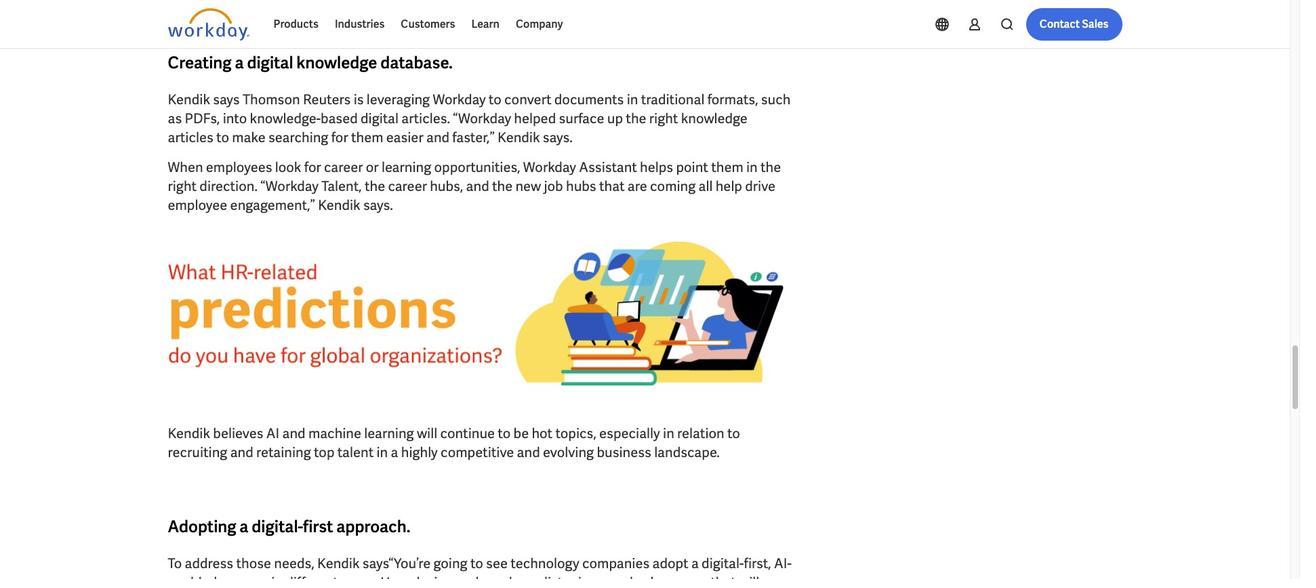 Task type: describe. For each thing, give the bounding box(es) containing it.
help
[[716, 177, 742, 195]]

customers button
[[393, 8, 463, 41]]

especially
[[599, 425, 660, 443]]

surface
[[559, 110, 604, 127]]

the inside kendik says thomson reuters is leveraging workday to convert documents in traditional formats, such as pdfs, into knowledge-based digital articles. "workday helped surface up the right knowledge articles to make searching for them easier and faster," kendik says.
[[626, 110, 646, 127]]

and inside kendik says thomson reuters is leveraging workday to convert documents in traditional formats, such as pdfs, into knowledge-based digital articles. "workday helped surface up the right knowledge articles to make searching for them easier and faster," kendik says.
[[426, 129, 450, 146]]

articles.
[[402, 110, 450, 127]]

industries button
[[327, 8, 393, 41]]

customers
[[401, 17, 455, 31]]

company button
[[508, 8, 571, 41]]

first
[[303, 516, 333, 537]]

will
[[417, 425, 437, 443]]

'' image
[[168, 226, 793, 403]]

employee inside 'to address those needs, kendik says"you're going to see technology companies adopt a digital-first, ai- enabled process in different areas. user design and employee listening are also key areas that wil'
[[482, 574, 541, 580]]

different
[[286, 574, 338, 580]]

are inside when employees look for career or learning opportunities, workday assistant helps point them in the right direction. "workday talent, the career hubs, and the new job hubs that are coming all help drive employee engagement," kendik says.
[[628, 177, 647, 195]]

kendik inside kendik believes ai and machine learning will continue to be hot topics, especially in relation to recruiting and retaining top talent in a highly competitive and evolving business landscape.
[[168, 425, 210, 443]]

drive
[[745, 177, 776, 195]]

thomson
[[243, 91, 300, 108]]

a inside 'to address those needs, kendik says"you're going to see technology companies adopt a digital-first, ai- enabled process in different areas. user design and employee listening are also key areas that wil'
[[691, 555, 699, 573]]

listening
[[544, 574, 597, 580]]

employee inside when employees look for career or learning opportunities, workday assistant helps point them in the right direction. "workday talent, the career hubs, and the new job hubs that are coming all help drive employee engagement," kendik says.
[[168, 196, 227, 214]]

articles
[[168, 129, 213, 146]]

that inside 'to address those needs, kendik says"you're going to see technology companies adopt a digital-first, ai- enabled process in different areas. user design and employee listening are also key areas that wil'
[[711, 574, 736, 580]]

adopting
[[168, 516, 236, 537]]

hot
[[532, 425, 553, 443]]

evolving
[[543, 444, 594, 461]]

learn button
[[463, 8, 508, 41]]

industries
[[335, 17, 385, 31]]

the left 'new'
[[492, 177, 513, 195]]

creating
[[168, 52, 232, 73]]

top
[[314, 444, 335, 461]]

the down or
[[365, 177, 385, 195]]

traditional
[[641, 91, 705, 108]]

believes
[[213, 425, 263, 443]]

retaining
[[256, 444, 311, 461]]

up
[[607, 110, 623, 127]]

0 vertical spatial knowledge
[[297, 52, 377, 73]]

right inside when employees look for career or learning opportunities, workday assistant helps point them in the right direction. "workday talent, the career hubs, and the new job hubs that are coming all help drive employee engagement," kendik says.
[[168, 177, 197, 195]]

continue
[[440, 425, 495, 443]]

easier
[[386, 129, 424, 146]]

them inside kendik says thomson reuters is leveraging workday to convert documents in traditional formats, such as pdfs, into knowledge-based digital articles. "workday helped surface up the right knowledge articles to make searching for them easier and faster," kendik says.
[[351, 129, 383, 146]]

when employees look for career or learning opportunities, workday assistant helps point them in the right direction. "workday talent, the career hubs, and the new job hubs that are coming all help drive employee engagement," kendik says.
[[168, 158, 781, 214]]

knowledge-
[[250, 110, 321, 127]]

landscape.
[[654, 444, 720, 461]]

digital- inside 'to address those needs, kendik says"you're going to see technology companies adopt a digital-first, ai- enabled process in different areas. user design and employee listening are also key areas that wil'
[[702, 555, 744, 573]]

ai
[[266, 425, 279, 443]]

see
[[486, 555, 508, 573]]

database.
[[381, 52, 453, 73]]

new
[[516, 177, 541, 195]]

all
[[699, 177, 713, 195]]

helps
[[640, 158, 673, 176]]

areas
[[674, 574, 708, 580]]

relation
[[677, 425, 725, 443]]

going
[[434, 555, 468, 573]]

topics,
[[556, 425, 596, 443]]

in right talent
[[377, 444, 388, 461]]

assistant
[[579, 158, 637, 176]]

the up drive
[[761, 158, 781, 176]]

a up says
[[235, 52, 244, 73]]

helped
[[514, 110, 556, 127]]

to right relation at the right
[[727, 425, 740, 443]]

machine
[[308, 425, 361, 443]]

as
[[168, 110, 182, 127]]

for inside when employees look for career or learning opportunities, workday assistant helps point them in the right direction. "workday talent, the career hubs, and the new job hubs that are coming all help drive employee engagement," kendik says.
[[304, 158, 321, 176]]

first,
[[744, 555, 771, 573]]

documents
[[554, 91, 624, 108]]

business
[[597, 444, 651, 461]]

design
[[412, 574, 453, 580]]

learn
[[471, 17, 500, 31]]

talent,
[[322, 177, 362, 195]]

reuters
[[303, 91, 351, 108]]

0 vertical spatial digital
[[247, 52, 293, 73]]

engagement,"
[[230, 196, 315, 214]]

learning inside kendik believes ai and machine learning will continue to be hot topics, especially in relation to recruiting and retaining top talent in a highly competitive and evolving business landscape.
[[364, 425, 414, 443]]

sales
[[1082, 17, 1109, 31]]

into
[[223, 110, 247, 127]]

make
[[232, 129, 266, 146]]

kendik down helped
[[498, 129, 540, 146]]

and inside 'to address those needs, kendik says"you're going to see technology companies adopt a digital-first, ai- enabled process in different areas. user design and employee listening are also key areas that wil'
[[456, 574, 479, 580]]

highly
[[401, 444, 438, 461]]

adopting a digital-first approach.
[[168, 516, 411, 537]]

to inside 'to address those needs, kendik says"you're going to see technology companies adopt a digital-first, ai- enabled process in different areas. user design and employee listening are also key areas that wil'
[[470, 555, 483, 573]]

contact sales
[[1040, 17, 1109, 31]]

company
[[516, 17, 563, 31]]

point
[[676, 158, 708, 176]]

convert
[[504, 91, 552, 108]]

to left convert
[[489, 91, 502, 108]]

companies
[[582, 555, 650, 573]]

and down be
[[517, 444, 540, 461]]

pdfs,
[[185, 110, 220, 127]]

such
[[761, 91, 791, 108]]



Task type: locate. For each thing, give the bounding box(es) containing it.
when
[[168, 158, 203, 176]]

0 horizontal spatial "workday
[[260, 177, 319, 195]]

1 vertical spatial workday
[[523, 158, 576, 176]]

go to the homepage image
[[168, 8, 249, 41]]

0 vertical spatial career
[[324, 158, 363, 176]]

1 horizontal spatial digital
[[361, 110, 399, 127]]

needs,
[[274, 555, 314, 573]]

employee down direction.
[[168, 196, 227, 214]]

in inside kendik says thomson reuters is leveraging workday to convert documents in traditional formats, such as pdfs, into knowledge-based digital articles. "workday helped surface up the right knowledge articles to make searching for them easier and faster," kendik says.
[[627, 91, 638, 108]]

workday up articles.
[[433, 91, 486, 108]]

1 vertical spatial knowledge
[[681, 110, 748, 127]]

1 horizontal spatial says.
[[543, 129, 573, 146]]

digital up thomson
[[247, 52, 293, 73]]

career up the talent,
[[324, 158, 363, 176]]

contact
[[1040, 17, 1080, 31]]

in down needs,
[[271, 574, 283, 580]]

digital- up the areas
[[702, 555, 744, 573]]

and down going at the left bottom of page
[[456, 574, 479, 580]]

competitive
[[441, 444, 514, 461]]

and down opportunities, at the top left of the page
[[466, 177, 489, 195]]

0 horizontal spatial employee
[[168, 196, 227, 214]]

a up the areas
[[691, 555, 699, 573]]

workday inside kendik says thomson reuters is leveraging workday to convert documents in traditional formats, such as pdfs, into knowledge-based digital articles. "workday helped surface up the right knowledge articles to make searching for them easier and faster," kendik says.
[[433, 91, 486, 108]]

opportunities,
[[434, 158, 520, 176]]

contact sales link
[[1026, 8, 1122, 41]]

0 vertical spatial for
[[331, 129, 348, 146]]

knowledge down formats,
[[681, 110, 748, 127]]

0 horizontal spatial are
[[600, 574, 619, 580]]

0 horizontal spatial right
[[168, 177, 197, 195]]

digital- up needs,
[[252, 516, 303, 537]]

to down the into
[[216, 129, 229, 146]]

coming
[[650, 177, 696, 195]]

1 vertical spatial says.
[[363, 196, 393, 214]]

1 horizontal spatial that
[[711, 574, 736, 580]]

0 horizontal spatial career
[[324, 158, 363, 176]]

kendik inside 'to address those needs, kendik says"you're going to see technology companies adopt a digital-first, ai- enabled process in different areas. user design and employee listening are also key areas that wil'
[[317, 555, 360, 573]]

that inside when employees look for career or learning opportunities, workday assistant helps point them in the right direction. "workday talent, the career hubs, and the new job hubs that are coming all help drive employee engagement," kendik says.
[[599, 177, 625, 195]]

kendik believes ai and machine learning will continue to be hot topics, especially in relation to recruiting and retaining top talent in a highly competitive and evolving business landscape.
[[168, 425, 740, 461]]

that down assistant
[[599, 177, 625, 195]]

0 horizontal spatial for
[[304, 158, 321, 176]]

kendik inside when employees look for career or learning opportunities, workday assistant helps point them in the right direction. "workday talent, the career hubs, and the new job hubs that are coming all help drive employee engagement," kendik says.
[[318, 196, 360, 214]]

for inside kendik says thomson reuters is leveraging workday to convert documents in traditional formats, such as pdfs, into knowledge-based digital articles. "workday helped surface up the right knowledge articles to make searching for them easier and faster," kendik says.
[[331, 129, 348, 146]]

workday up job
[[523, 158, 576, 176]]

kendik up areas.
[[317, 555, 360, 573]]

a up those
[[240, 516, 249, 537]]

a
[[235, 52, 244, 73], [391, 444, 398, 461], [240, 516, 249, 537], [691, 555, 699, 573]]

0 vertical spatial are
[[628, 177, 647, 195]]

in
[[627, 91, 638, 108], [746, 158, 758, 176], [663, 425, 674, 443], [377, 444, 388, 461], [271, 574, 283, 580]]

leveraging
[[367, 91, 430, 108]]

searching
[[268, 129, 328, 146]]

right down traditional
[[649, 110, 678, 127]]

to left be
[[498, 425, 511, 443]]

"workday inside when employees look for career or learning opportunities, workday assistant helps point them in the right direction. "workday talent, the career hubs, and the new job hubs that are coming all help drive employee engagement," kendik says.
[[260, 177, 319, 195]]

look
[[275, 158, 301, 176]]

technology
[[511, 555, 579, 573]]

and down articles.
[[426, 129, 450, 146]]

and
[[426, 129, 450, 146], [466, 177, 489, 195], [282, 425, 306, 443], [230, 444, 253, 461], [517, 444, 540, 461], [456, 574, 479, 580]]

hubs
[[566, 177, 596, 195]]

0 vertical spatial learning
[[382, 158, 431, 176]]

those
[[236, 555, 271, 573]]

1 horizontal spatial workday
[[523, 158, 576, 176]]

1 vertical spatial "workday
[[260, 177, 319, 195]]

knowledge
[[297, 52, 377, 73], [681, 110, 748, 127]]

learning down the easier
[[382, 158, 431, 176]]

says. down or
[[363, 196, 393, 214]]

them up or
[[351, 129, 383, 146]]

a left highly
[[391, 444, 398, 461]]

them inside when employees look for career or learning opportunities, workday assistant helps point them in the right direction. "workday talent, the career hubs, and the new job hubs that are coming all help drive employee engagement," kendik says.
[[711, 158, 744, 176]]

1 vertical spatial employee
[[482, 574, 541, 580]]

ai-
[[774, 555, 792, 573]]

that right the areas
[[711, 574, 736, 580]]

right
[[649, 110, 678, 127], [168, 177, 197, 195]]

0 vertical spatial says.
[[543, 129, 573, 146]]

0 horizontal spatial workday
[[433, 91, 486, 108]]

digital inside kendik says thomson reuters is leveraging workday to convert documents in traditional formats, such as pdfs, into knowledge-based digital articles. "workday helped surface up the right knowledge articles to make searching for them easier and faster," kendik says.
[[361, 110, 399, 127]]

0 horizontal spatial digital-
[[252, 516, 303, 537]]

1 vertical spatial digital
[[361, 110, 399, 127]]

knowledge inside kendik says thomson reuters is leveraging workday to convert documents in traditional formats, such as pdfs, into knowledge-based digital articles. "workday helped surface up the right knowledge articles to make searching for them easier and faster," kendik says.
[[681, 110, 748, 127]]

learning
[[382, 158, 431, 176], [364, 425, 414, 443]]

workday
[[433, 91, 486, 108], [523, 158, 576, 176]]

for
[[331, 129, 348, 146], [304, 158, 321, 176]]

kendik
[[168, 91, 210, 108], [498, 129, 540, 146], [318, 196, 360, 214], [168, 425, 210, 443], [317, 555, 360, 573]]

employees
[[206, 158, 272, 176]]

products
[[274, 17, 319, 31]]

says"you're
[[363, 555, 431, 573]]

to
[[168, 555, 182, 573]]

are
[[628, 177, 647, 195], [600, 574, 619, 580]]

to address those needs, kendik says"you're going to see technology companies adopt a digital-first, ai- enabled process in different areas. user design and employee listening are also key areas that wil
[[168, 555, 792, 580]]

user
[[381, 574, 409, 580]]

products button
[[265, 8, 327, 41]]

"workday inside kendik says thomson reuters is leveraging workday to convert documents in traditional formats, such as pdfs, into knowledge-based digital articles. "workday helped surface up the right knowledge articles to make searching for them easier and faster," kendik says.
[[453, 110, 511, 127]]

learning inside when employees look for career or learning opportunities, workday assistant helps point them in the right direction. "workday talent, the career hubs, and the new job hubs that are coming all help drive employee engagement," kendik says.
[[382, 158, 431, 176]]

creating a digital knowledge database.
[[168, 52, 453, 73]]

and inside when employees look for career or learning opportunities, workday assistant helps point them in the right direction. "workday talent, the career hubs, and the new job hubs that are coming all help drive employee engagement," kendik says.
[[466, 177, 489, 195]]

1 vertical spatial them
[[711, 158, 744, 176]]

career
[[324, 158, 363, 176], [388, 177, 427, 195]]

direction.
[[200, 177, 258, 195]]

hubs,
[[430, 177, 463, 195]]

"workday
[[453, 110, 511, 127], [260, 177, 319, 195]]

knowledge up reuters
[[297, 52, 377, 73]]

that
[[599, 177, 625, 195], [711, 574, 736, 580]]

says. inside when employees look for career or learning opportunities, workday assistant helps point them in the right direction. "workday talent, the career hubs, and the new job hubs that are coming all help drive employee engagement," kendik says.
[[363, 196, 393, 214]]

them up help
[[711, 158, 744, 176]]

are inside 'to address those needs, kendik says"you're going to see technology companies adopt a digital-first, ai- enabled process in different areas. user design and employee listening are also key areas that wil'
[[600, 574, 619, 580]]

in inside when employees look for career or learning opportunities, workday assistant helps point them in the right direction. "workday talent, the career hubs, and the new job hubs that are coming all help drive employee engagement," kendik says.
[[746, 158, 758, 176]]

career left hubs,
[[388, 177, 427, 195]]

0 horizontal spatial that
[[599, 177, 625, 195]]

1 horizontal spatial employee
[[482, 574, 541, 580]]

1 vertical spatial for
[[304, 158, 321, 176]]

0 horizontal spatial digital
[[247, 52, 293, 73]]

process
[[220, 574, 268, 580]]

0 vertical spatial workday
[[433, 91, 486, 108]]

0 vertical spatial them
[[351, 129, 383, 146]]

1 horizontal spatial are
[[628, 177, 647, 195]]

0 vertical spatial "workday
[[453, 110, 511, 127]]

1 horizontal spatial career
[[388, 177, 427, 195]]

the
[[626, 110, 646, 127], [761, 158, 781, 176], [365, 177, 385, 195], [492, 177, 513, 195]]

digital down leveraging
[[361, 110, 399, 127]]

faster,"
[[452, 129, 495, 146]]

0 vertical spatial employee
[[168, 196, 227, 214]]

a inside kendik believes ai and machine learning will continue to be hot topics, especially in relation to recruiting and retaining top talent in a highly competitive and evolving business landscape.
[[391, 444, 398, 461]]

0 vertical spatial digital-
[[252, 516, 303, 537]]

also
[[622, 574, 648, 580]]

0 vertical spatial right
[[649, 110, 678, 127]]

job
[[544, 177, 563, 195]]

in inside 'to address those needs, kendik says"you're going to see technology companies adopt a digital-first, ai- enabled process in different areas. user design and employee listening are also key areas that wil'
[[271, 574, 283, 580]]

1 horizontal spatial them
[[711, 158, 744, 176]]

kendik down the talent,
[[318, 196, 360, 214]]

says. inside kendik says thomson reuters is leveraging workday to convert documents in traditional formats, such as pdfs, into knowledge-based digital articles. "workday helped surface up the right knowledge articles to make searching for them easier and faster," kendik says.
[[543, 129, 573, 146]]

based
[[321, 110, 358, 127]]

1 vertical spatial digital-
[[702, 555, 744, 573]]

says
[[213, 91, 240, 108]]

learning up highly
[[364, 425, 414, 443]]

1 vertical spatial are
[[600, 574, 619, 580]]

employee
[[168, 196, 227, 214], [482, 574, 541, 580]]

in up 'landscape.' on the bottom
[[663, 425, 674, 443]]

right inside kendik says thomson reuters is leveraging workday to convert documents in traditional formats, such as pdfs, into knowledge-based digital articles. "workday helped surface up the right knowledge articles to make searching for them easier and faster," kendik says.
[[649, 110, 678, 127]]

enabled
[[168, 574, 217, 580]]

adopt
[[653, 555, 689, 573]]

digital-
[[252, 516, 303, 537], [702, 555, 744, 573]]

0 horizontal spatial says.
[[363, 196, 393, 214]]

talent
[[338, 444, 374, 461]]

be
[[514, 425, 529, 443]]

and right ai
[[282, 425, 306, 443]]

in left traditional
[[627, 91, 638, 108]]

to left see
[[470, 555, 483, 573]]

key
[[651, 574, 671, 580]]

address
[[185, 555, 233, 573]]

approach.
[[336, 516, 411, 537]]

or
[[366, 158, 379, 176]]

0 horizontal spatial them
[[351, 129, 383, 146]]

1 horizontal spatial "workday
[[453, 110, 511, 127]]

1 vertical spatial that
[[711, 574, 736, 580]]

"workday down look
[[260, 177, 319, 195]]

1 horizontal spatial right
[[649, 110, 678, 127]]

says. down helped
[[543, 129, 573, 146]]

0 vertical spatial that
[[599, 177, 625, 195]]

is
[[354, 91, 364, 108]]

digital
[[247, 52, 293, 73], [361, 110, 399, 127]]

kendik up pdfs,
[[168, 91, 210, 108]]

the right up
[[626, 110, 646, 127]]

are down companies
[[600, 574, 619, 580]]

areas.
[[341, 574, 378, 580]]

1 horizontal spatial digital-
[[702, 555, 744, 573]]

recruiting
[[168, 444, 227, 461]]

1 vertical spatial career
[[388, 177, 427, 195]]

right down the when
[[168, 177, 197, 195]]

kendik up recruiting on the left bottom of page
[[168, 425, 210, 443]]

1 horizontal spatial for
[[331, 129, 348, 146]]

"workday up faster,"
[[453, 110, 511, 127]]

and down believes
[[230, 444, 253, 461]]

employee down see
[[482, 574, 541, 580]]

1 vertical spatial right
[[168, 177, 197, 195]]

in up drive
[[746, 158, 758, 176]]

formats,
[[708, 91, 758, 108]]

are down the helps
[[628, 177, 647, 195]]

1 vertical spatial learning
[[364, 425, 414, 443]]

for down based
[[331, 129, 348, 146]]

for right look
[[304, 158, 321, 176]]

workday inside when employees look for career or learning opportunities, workday assistant helps point them in the right direction. "workday talent, the career hubs, and the new job hubs that are coming all help drive employee engagement," kendik says.
[[523, 158, 576, 176]]

0 horizontal spatial knowledge
[[297, 52, 377, 73]]

kendik says thomson reuters is leveraging workday to convert documents in traditional formats, such as pdfs, into knowledge-based digital articles. "workday helped surface up the right knowledge articles to make searching for them easier and faster," kendik says.
[[168, 91, 791, 146]]

1 horizontal spatial knowledge
[[681, 110, 748, 127]]



Task type: vqa. For each thing, say whether or not it's contained in the screenshot.
employee to the right
yes



